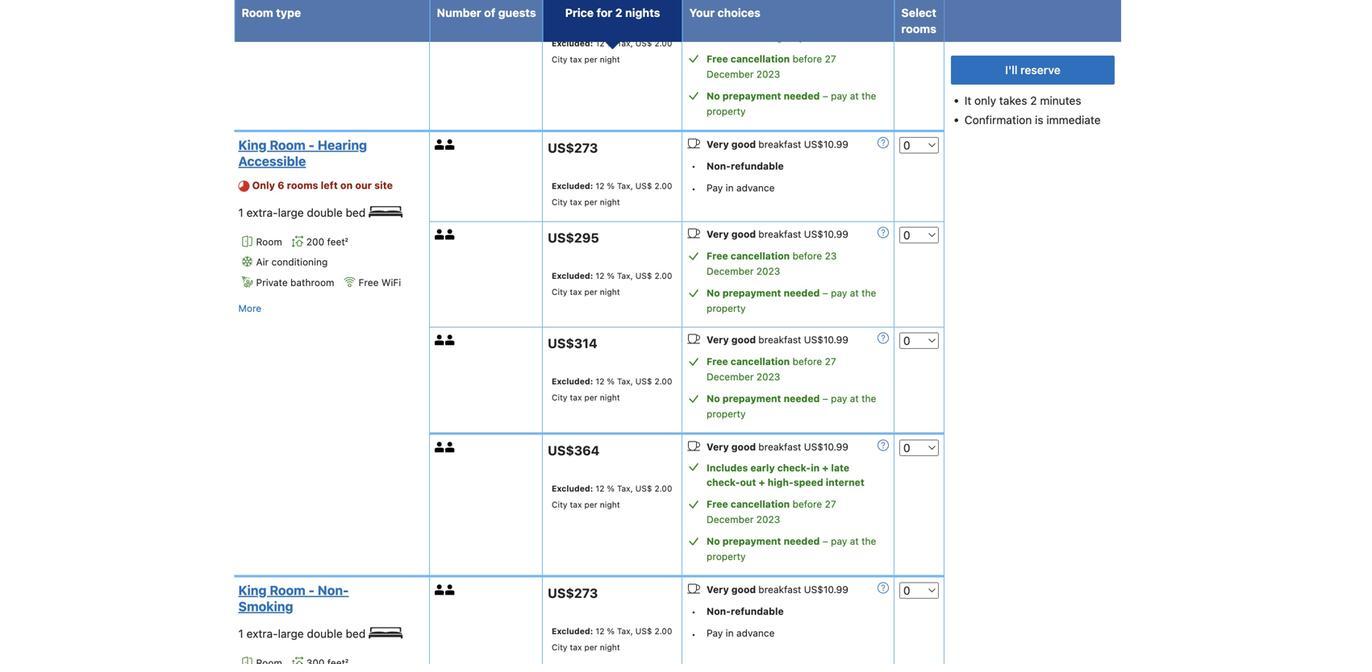 Task type: describe. For each thing, give the bounding box(es) containing it.
5 per from the top
[[585, 500, 598, 510]]

number of guests
[[437, 6, 536, 19]]

3 the from the top
[[862, 393, 877, 405]]

1 at from the top
[[850, 90, 859, 102]]

bathroom
[[291, 277, 334, 288]]

feet²
[[327, 236, 348, 248]]

2 includes from the top
[[707, 463, 748, 474]]

king room - hearing accessible
[[238, 137, 367, 169]]

2 cancellation from the top
[[731, 251, 790, 262]]

king room - hearing accessible link
[[238, 137, 420, 169]]

2 prepayment from the top
[[723, 288, 782, 299]]

- for non-
[[309, 583, 315, 599]]

3 % from the top
[[607, 271, 615, 281]]

3 needed from the top
[[784, 393, 820, 405]]

4 free cancellation from the top
[[707, 499, 790, 510]]

2 % from the top
[[607, 181, 615, 191]]

- for hearing
[[309, 137, 315, 153]]

200
[[306, 236, 325, 248]]

king room - non- smoking link
[[238, 583, 420, 615]]

23
[[825, 251, 837, 262]]

1 very from the top
[[707, 139, 729, 150]]

2 12 % tax, us$ 2.00 city tax per night from the top
[[552, 181, 673, 207]]

room left type
[[242, 6, 273, 19]]

2 extra- from the top
[[247, 628, 278, 641]]

2 speed from the top
[[794, 477, 824, 489]]

3 2.00 from the top
[[655, 271, 673, 281]]

2 early from the top
[[751, 463, 775, 474]]

non-refundable for king room - non- smoking
[[707, 606, 784, 618]]

immediate
[[1047, 113, 1101, 127]]

private
[[256, 277, 288, 288]]

room inside "king room - hearing accessible"
[[270, 137, 306, 153]]

price
[[565, 6, 594, 19]]

1 double from the top
[[307, 206, 343, 219]]

4 • from the top
[[692, 629, 696, 641]]

4 december from the top
[[707, 514, 754, 526]]

1 night from the top
[[600, 54, 620, 64]]

choices
[[718, 6, 761, 19]]

2 excluded: from the top
[[552, 181, 593, 191]]

confirmation
[[965, 113, 1032, 127]]

1 – from the top
[[823, 90, 829, 102]]

before inside the before 23 december 2023
[[793, 251, 822, 262]]

3 – from the top
[[823, 393, 829, 405]]

2 tax from the top
[[570, 197, 582, 207]]

private bathroom
[[256, 277, 334, 288]]

4 property from the top
[[707, 552, 746, 563]]

1 – pay at the property from the top
[[707, 90, 877, 117]]

1 extra- from the top
[[247, 206, 278, 219]]

our
[[355, 179, 372, 191]]

1 2023 from the top
[[757, 68, 781, 80]]

2 • from the top
[[692, 183, 696, 195]]

4 the from the top
[[862, 536, 877, 548]]

guests
[[498, 6, 536, 19]]

your choices
[[690, 6, 761, 19]]

3 no prepayment needed from the top
[[707, 393, 820, 405]]

very good breakfast us$10.99 for us$295
[[707, 229, 849, 240]]

refundable for king room - hearing accessible
[[731, 160, 784, 172]]

4 – pay at the property from the top
[[707, 536, 877, 563]]

2 1 from the top
[[238, 628, 244, 641]]

5 2.00 from the top
[[655, 484, 673, 494]]

is
[[1035, 113, 1044, 127]]

more details on meals and payment options image for hearing
[[878, 137, 889, 148]]

5 us$10.99 from the top
[[804, 585, 849, 596]]

us$10.99 for us$314
[[804, 334, 849, 346]]

3 december from the top
[[707, 372, 754, 383]]

1 tax from the top
[[570, 54, 582, 64]]

1 before 27 december 2023 from the top
[[707, 53, 837, 80]]

1 27 from the top
[[825, 53, 837, 64]]

2 city from the top
[[552, 197, 568, 207]]

2 inside it only takes 2 minutes confirmation is immediate
[[1031, 94, 1037, 107]]

conditioning
[[272, 257, 328, 268]]

1 out from the top
[[740, 31, 756, 43]]

pay in advance for king room - hearing accessible
[[707, 182, 775, 194]]

3 prepayment from the top
[[723, 393, 782, 405]]

2 1 extra-large double bed from the top
[[238, 628, 369, 641]]

1 1 from the top
[[238, 206, 244, 219]]

before 23 december 2023
[[707, 251, 837, 277]]

4 % from the top
[[607, 377, 615, 387]]

4 2023 from the top
[[757, 514, 781, 526]]

2 large from the top
[[278, 628, 304, 641]]

2 property from the top
[[707, 303, 746, 314]]

for
[[597, 6, 613, 19]]

minutes
[[1040, 94, 1082, 107]]

4 pay from the top
[[831, 536, 848, 548]]

price for 2 nights
[[565, 6, 660, 19]]

number
[[437, 6, 482, 19]]

4 night from the top
[[600, 393, 620, 403]]

3 no from the top
[[707, 393, 720, 405]]

2 2.00 from the top
[[655, 181, 673, 191]]

your
[[690, 6, 715, 19]]

6 excluded: from the top
[[552, 627, 593, 637]]

4 – from the top
[[823, 536, 829, 548]]

5 tax, from the top
[[617, 484, 633, 494]]

6 tax from the top
[[570, 643, 582, 653]]

advance for king room - non- smoking
[[737, 628, 775, 640]]

2 12 from the top
[[596, 181, 605, 191]]

non- inside king room - non- smoking
[[318, 583, 349, 599]]

very for us$314
[[707, 334, 729, 346]]

i'll reserve
[[1006, 63, 1061, 77]]

pay for king room - hearing accessible
[[707, 182, 723, 194]]

site
[[375, 179, 393, 191]]

6 per from the top
[[585, 643, 598, 653]]

2 no from the top
[[707, 288, 720, 299]]

6 12 % tax, us$ 2.00 city tax per night from the top
[[552, 627, 673, 653]]

i'll reserve button
[[951, 56, 1115, 85]]

very for us$295
[[707, 229, 729, 240]]

2 out from the top
[[740, 477, 756, 489]]

only 6 rooms left on our site
[[252, 179, 393, 191]]

1 12 from the top
[[596, 38, 605, 48]]

1 high- from the top
[[768, 31, 794, 43]]

room type
[[242, 6, 301, 19]]

1 very good breakfast us$10.99 from the top
[[707, 139, 849, 150]]

room inside king room - non- smoking
[[270, 583, 306, 599]]

good for us$295
[[732, 229, 756, 240]]

1 tax, from the top
[[617, 38, 633, 48]]

4 before from the top
[[793, 499, 822, 510]]

us$314
[[548, 336, 598, 352]]

it only takes 2 minutes confirmation is immediate
[[965, 94, 1101, 127]]

pay in advance for king room - non- smoking
[[707, 628, 775, 640]]

very good breakfast us$10.99 for us$364
[[707, 442, 849, 453]]

advance for king room - hearing accessible
[[737, 182, 775, 194]]

3 tax from the top
[[570, 287, 582, 297]]

6 tax, from the top
[[617, 627, 633, 637]]

breakfast for us$295
[[759, 229, 802, 240]]

1 2.00 from the top
[[655, 38, 673, 48]]

6 night from the top
[[600, 643, 620, 653]]

2 internet from the top
[[826, 477, 865, 489]]

accessible
[[238, 154, 306, 169]]

6
[[278, 179, 284, 191]]

1 prepayment from the top
[[723, 90, 782, 102]]

3 12 % tax, us$ 2.00 city tax per night from the top
[[552, 271, 673, 297]]

on
[[340, 179, 353, 191]]

5 % from the top
[[607, 484, 615, 494]]



Task type: locate. For each thing, give the bounding box(es) containing it.
0 vertical spatial non-
[[707, 160, 731, 172]]

room up smoking
[[270, 583, 306, 599]]

king inside "king room - hearing accessible"
[[238, 137, 267, 153]]

3 before from the top
[[793, 356, 822, 368]]

1 vertical spatial 1 extra-large double bed
[[238, 628, 369, 641]]

large down 6 on the top left of page
[[278, 206, 304, 219]]

select
[[902, 6, 937, 19]]

0 vertical spatial king
[[238, 137, 267, 153]]

night
[[600, 54, 620, 64], [600, 197, 620, 207], [600, 287, 620, 297], [600, 393, 620, 403], [600, 500, 620, 510], [600, 643, 620, 653]]

5 very good breakfast us$10.99 from the top
[[707, 585, 849, 596]]

0 vertical spatial includes
[[707, 17, 748, 28]]

2 the from the top
[[862, 288, 877, 299]]

cancellation
[[731, 53, 790, 64], [731, 251, 790, 262], [731, 356, 790, 368], [731, 499, 790, 510]]

1 the from the top
[[862, 90, 877, 102]]

1
[[238, 206, 244, 219], [238, 628, 244, 641]]

1 vertical spatial high-
[[768, 477, 794, 489]]

1 extra-large double bed up 200
[[238, 206, 369, 219]]

3 • from the top
[[692, 607, 696, 618]]

air conditioning
[[256, 257, 328, 268]]

1 before from the top
[[793, 53, 822, 64]]

4 at from the top
[[850, 536, 859, 548]]

1 vertical spatial includes
[[707, 463, 748, 474]]

3 free cancellation from the top
[[707, 356, 790, 368]]

us$10.99
[[804, 139, 849, 150], [804, 229, 849, 240], [804, 334, 849, 346], [804, 442, 849, 453], [804, 585, 849, 596]]

more
[[238, 303, 262, 314]]

rooms down select
[[902, 22, 937, 36]]

1 vertical spatial early
[[751, 463, 775, 474]]

1 vertical spatial us$273
[[548, 586, 598, 602]]

0 vertical spatial double
[[307, 206, 343, 219]]

4 good from the top
[[732, 442, 756, 453]]

1 vertical spatial king
[[238, 583, 267, 599]]

pay in advance
[[707, 182, 775, 194], [707, 628, 775, 640]]

0 vertical spatial 2
[[616, 6, 623, 19]]

3 12 from the top
[[596, 271, 605, 281]]

king up accessible
[[238, 137, 267, 153]]

includes early check-in + late check-out + high-speed internet
[[707, 17, 865, 43], [707, 463, 865, 489]]

4 cancellation from the top
[[731, 499, 790, 510]]

12 % tax, us$ 2.00 city tax per night
[[552, 38, 673, 64], [552, 181, 673, 207], [552, 271, 673, 297], [552, 377, 673, 403], [552, 484, 673, 510], [552, 627, 673, 653]]

us$364
[[548, 444, 600, 459]]

2 refundable from the top
[[731, 606, 784, 618]]

3 night from the top
[[600, 287, 620, 297]]

only
[[252, 179, 275, 191]]

5 night from the top
[[600, 500, 620, 510]]

5 excluded: from the top
[[552, 484, 593, 494]]

occupancy image
[[435, 0, 445, 7], [445, 0, 456, 7], [445, 139, 456, 150], [435, 230, 445, 240], [445, 335, 456, 346], [445, 443, 456, 453], [445, 585, 456, 596]]

3 tax, from the top
[[617, 271, 633, 281]]

1 excluded: from the top
[[552, 38, 593, 48]]

1 vertical spatial more details on meals and payment options image
[[878, 333, 889, 344]]

3 per from the top
[[585, 287, 598, 297]]

1 vertical spatial advance
[[737, 628, 775, 640]]

king inside king room - non- smoking
[[238, 583, 267, 599]]

1 vertical spatial out
[[740, 477, 756, 489]]

1 vertical spatial double
[[307, 628, 343, 641]]

0 vertical spatial before 27 december 2023
[[707, 53, 837, 80]]

us$273 for hearing
[[548, 140, 598, 156]]

double down only 6 rooms left on our site
[[307, 206, 343, 219]]

4 no from the top
[[707, 536, 720, 548]]

0 vertical spatial high-
[[768, 31, 794, 43]]

3 property from the top
[[707, 409, 746, 420]]

2 king from the top
[[238, 583, 267, 599]]

1 free cancellation from the top
[[707, 53, 790, 64]]

0 vertical spatial bed
[[346, 206, 366, 219]]

2 up is
[[1031, 94, 1037, 107]]

1 vertical spatial bed
[[346, 628, 366, 641]]

- inside king room - non- smoking
[[309, 583, 315, 599]]

room up air
[[256, 236, 282, 248]]

breakfast
[[759, 139, 802, 150], [759, 229, 802, 240], [759, 334, 802, 346], [759, 442, 802, 453], [759, 585, 802, 596]]

4 tax, from the top
[[617, 377, 633, 387]]

1 • from the top
[[692, 161, 696, 172]]

0 vertical spatial large
[[278, 206, 304, 219]]

king up smoking
[[238, 583, 267, 599]]

4 no prepayment needed from the top
[[707, 536, 820, 548]]

us$295
[[548, 231, 599, 246]]

1 vertical spatial 27
[[825, 356, 837, 368]]

2
[[616, 6, 623, 19], [1031, 94, 1037, 107]]

bed down our at the left top
[[346, 206, 366, 219]]

us$273
[[548, 140, 598, 156], [548, 586, 598, 602]]

good for us$314
[[732, 334, 756, 346]]

non-refundable for king room - hearing accessible
[[707, 160, 784, 172]]

2 vertical spatial 27
[[825, 499, 837, 510]]

1 vertical spatial more details on meals and payment options image
[[878, 440, 889, 451]]

1 good from the top
[[732, 139, 756, 150]]

1 cancellation from the top
[[731, 53, 790, 64]]

4 breakfast from the top
[[759, 442, 802, 453]]

room
[[242, 6, 273, 19], [270, 137, 306, 153], [256, 236, 282, 248], [270, 583, 306, 599]]

1 late from the top
[[831, 17, 850, 28]]

+
[[822, 17, 829, 28], [759, 31, 765, 43], [822, 463, 829, 474], [759, 477, 765, 489]]

0 vertical spatial 27
[[825, 53, 837, 64]]

before 27 december 2023
[[707, 53, 837, 80], [707, 356, 837, 383], [707, 499, 837, 526]]

–
[[823, 90, 829, 102], [823, 288, 829, 299], [823, 393, 829, 405], [823, 536, 829, 548]]

rooms right 6 on the top left of page
[[287, 179, 318, 191]]

breakfast for us$314
[[759, 334, 802, 346]]

needed
[[784, 90, 820, 102], [784, 288, 820, 299], [784, 393, 820, 405], [784, 536, 820, 548]]

1 refundable from the top
[[731, 160, 784, 172]]

2 very from the top
[[707, 229, 729, 240]]

1 vertical spatial non-refundable
[[707, 606, 784, 618]]

5 12 % tax, us$ 2.00 city tax per night from the top
[[552, 484, 673, 510]]

takes
[[1000, 94, 1028, 107]]

2 – from the top
[[823, 288, 829, 299]]

more details on meals and payment options image for us$314
[[878, 333, 889, 344]]

-
[[309, 137, 315, 153], [309, 583, 315, 599]]

2 night from the top
[[600, 197, 620, 207]]

1 horizontal spatial 2
[[1031, 94, 1037, 107]]

1 speed from the top
[[794, 31, 824, 43]]

0 horizontal spatial 2
[[616, 6, 623, 19]]

king for king room - non- smoking
[[238, 583, 267, 599]]

before
[[793, 53, 822, 64], [793, 251, 822, 262], [793, 356, 822, 368], [793, 499, 822, 510]]

1 horizontal spatial rooms
[[902, 22, 937, 36]]

good
[[732, 139, 756, 150], [732, 229, 756, 240], [732, 334, 756, 346], [732, 442, 756, 453], [732, 585, 756, 596]]

air
[[256, 257, 269, 268]]

2 non-refundable from the top
[[707, 606, 784, 618]]

king
[[238, 137, 267, 153], [238, 583, 267, 599]]

us$10.99 for us$364
[[804, 442, 849, 453]]

2023
[[757, 68, 781, 80], [757, 266, 781, 277], [757, 372, 781, 383], [757, 514, 781, 526]]

more details on meals and payment options image
[[878, 137, 889, 148], [878, 440, 889, 451], [878, 583, 889, 594]]

excluded:
[[552, 38, 593, 48], [552, 181, 593, 191], [552, 271, 593, 281], [552, 377, 593, 387], [552, 484, 593, 494], [552, 627, 593, 637]]

1 us$273 from the top
[[548, 140, 598, 156]]

free cancellation
[[707, 53, 790, 64], [707, 251, 790, 262], [707, 356, 790, 368], [707, 499, 790, 510]]

2 us$10.99 from the top
[[804, 229, 849, 240]]

3 pay from the top
[[831, 393, 848, 405]]

only
[[975, 94, 997, 107]]

more details on meals and payment options image
[[878, 227, 889, 238], [878, 333, 889, 344]]

1 city from the top
[[552, 54, 568, 64]]

king room - non- smoking
[[238, 583, 349, 615]]

very
[[707, 139, 729, 150], [707, 229, 729, 240], [707, 334, 729, 346], [707, 442, 729, 453], [707, 585, 729, 596]]

double down the king room - non- smoking "link" in the left bottom of the page
[[307, 628, 343, 641]]

late
[[831, 17, 850, 28], [831, 463, 850, 474]]

0 vertical spatial extra-
[[247, 206, 278, 219]]

includes
[[707, 17, 748, 28], [707, 463, 748, 474]]

12
[[596, 38, 605, 48], [596, 181, 605, 191], [596, 271, 605, 281], [596, 377, 605, 387], [596, 484, 605, 494], [596, 627, 605, 637]]

1 large from the top
[[278, 206, 304, 219]]

extra- down smoking
[[247, 628, 278, 641]]

breakfast for us$364
[[759, 442, 802, 453]]

extra- down only
[[247, 206, 278, 219]]

free
[[707, 53, 728, 64], [707, 251, 728, 262], [359, 277, 379, 288], [707, 356, 728, 368], [707, 499, 728, 510]]

good for us$364
[[732, 442, 756, 453]]

0 vertical spatial out
[[740, 31, 756, 43]]

in
[[811, 17, 820, 28], [726, 182, 734, 194], [811, 463, 820, 474], [726, 628, 734, 640]]

1 vertical spatial large
[[278, 628, 304, 641]]

200 feet²
[[306, 236, 348, 248]]

0 vertical spatial refundable
[[731, 160, 784, 172]]

1 vertical spatial rooms
[[287, 179, 318, 191]]

1 vertical spatial includes early check-in + late check-out + high-speed internet
[[707, 463, 865, 489]]

1 extra-large double bed
[[238, 206, 369, 219], [238, 628, 369, 641]]

it
[[965, 94, 972, 107]]

occupancy image
[[435, 139, 445, 150], [445, 230, 456, 240], [435, 335, 445, 346], [435, 443, 445, 453], [435, 585, 445, 596]]

december inside the before 23 december 2023
[[707, 266, 754, 277]]

•
[[692, 161, 696, 172], [692, 183, 696, 195], [692, 607, 696, 618], [692, 629, 696, 641]]

0 vertical spatial early
[[751, 17, 775, 28]]

4 very from the top
[[707, 442, 729, 453]]

1 includes from the top
[[707, 17, 748, 28]]

– pay at the property
[[707, 90, 877, 117], [707, 288, 877, 314], [707, 393, 877, 420], [707, 536, 877, 563]]

free wifi
[[359, 277, 401, 288]]

0 vertical spatial more details on meals and payment options image
[[878, 137, 889, 148]]

no prepayment needed
[[707, 90, 820, 102], [707, 288, 820, 299], [707, 393, 820, 405], [707, 536, 820, 548]]

bed down the king room - non- smoking "link" in the left bottom of the page
[[346, 628, 366, 641]]

27
[[825, 53, 837, 64], [825, 356, 837, 368], [825, 499, 837, 510]]

0 vertical spatial pay
[[707, 182, 723, 194]]

no
[[707, 90, 720, 102], [707, 288, 720, 299], [707, 393, 720, 405], [707, 536, 720, 548]]

high-
[[768, 31, 794, 43], [768, 477, 794, 489]]

more details on meals and payment options image for us$295
[[878, 227, 889, 238]]

0 vertical spatial internet
[[826, 31, 865, 43]]

pay for king room - non- smoking
[[707, 628, 723, 640]]

non-
[[707, 160, 731, 172], [318, 583, 349, 599], [707, 606, 731, 618]]

0 vertical spatial more details on meals and payment options image
[[878, 227, 889, 238]]

very for us$364
[[707, 442, 729, 453]]

us$273 for non-
[[548, 586, 598, 602]]

1 vertical spatial 1
[[238, 628, 244, 641]]

0 vertical spatial -
[[309, 137, 315, 153]]

6 us$ from the top
[[636, 627, 652, 637]]

1 vertical spatial pay in advance
[[707, 628, 775, 640]]

pay
[[707, 182, 723, 194], [707, 628, 723, 640]]

2 vertical spatial more details on meals and payment options image
[[878, 583, 889, 594]]

hearing
[[318, 137, 367, 153]]

4 tax from the top
[[570, 393, 582, 403]]

us$10.99 for us$295
[[804, 229, 849, 240]]

king for king room - hearing accessible
[[238, 137, 267, 153]]

1 property from the top
[[707, 106, 746, 117]]

out
[[740, 31, 756, 43], [740, 477, 756, 489]]

%
[[607, 38, 615, 48], [607, 181, 615, 191], [607, 271, 615, 281], [607, 377, 615, 387], [607, 484, 615, 494], [607, 627, 615, 637]]

refundable
[[731, 160, 784, 172], [731, 606, 784, 618]]

3 excluded: from the top
[[552, 271, 593, 281]]

5 tax from the top
[[570, 500, 582, 510]]

1 advance from the top
[[737, 182, 775, 194]]

non- for king room - hearing accessible
[[707, 160, 731, 172]]

smoking
[[238, 600, 293, 615]]

large down king room - non- smoking
[[278, 628, 304, 641]]

2 vertical spatial before 27 december 2023
[[707, 499, 837, 526]]

of
[[484, 6, 496, 19]]

5 us$ from the top
[[636, 484, 652, 494]]

room up accessible
[[270, 137, 306, 153]]

more link
[[238, 301, 262, 317]]

0 horizontal spatial rooms
[[287, 179, 318, 191]]

2 right for
[[616, 6, 623, 19]]

2 advance from the top
[[737, 628, 775, 640]]

1 vertical spatial refundable
[[731, 606, 784, 618]]

double
[[307, 206, 343, 219], [307, 628, 343, 641]]

4 very good breakfast us$10.99 from the top
[[707, 442, 849, 453]]

rooms
[[902, 22, 937, 36], [287, 179, 318, 191]]

pay
[[831, 90, 848, 102], [831, 288, 848, 299], [831, 393, 848, 405], [831, 536, 848, 548]]

type
[[276, 6, 301, 19]]

1 vertical spatial pay
[[707, 628, 723, 640]]

advance
[[737, 182, 775, 194], [737, 628, 775, 640]]

2023 inside the before 23 december 2023
[[757, 266, 781, 277]]

2 us$273 from the top
[[548, 586, 598, 602]]

left
[[321, 179, 338, 191]]

4 2.00 from the top
[[655, 377, 673, 387]]

2 no prepayment needed from the top
[[707, 288, 820, 299]]

4 prepayment from the top
[[723, 536, 782, 548]]

very good breakfast us$10.99 for us$314
[[707, 334, 849, 346]]

wifi
[[382, 277, 401, 288]]

2 late from the top
[[831, 463, 850, 474]]

0 vertical spatial 1 extra-large double bed
[[238, 206, 369, 219]]

1 vertical spatial before 27 december 2023
[[707, 356, 837, 383]]

2 us$ from the top
[[636, 181, 652, 191]]

1 vertical spatial non-
[[318, 583, 349, 599]]

rooms inside "select rooms"
[[902, 22, 937, 36]]

0 vertical spatial rooms
[[902, 22, 937, 36]]

4 per from the top
[[585, 393, 598, 403]]

0 vertical spatial speed
[[794, 31, 824, 43]]

3 at from the top
[[850, 393, 859, 405]]

0 vertical spatial late
[[831, 17, 850, 28]]

5 12 from the top
[[596, 484, 605, 494]]

0 vertical spatial includes early check-in + late check-out + high-speed internet
[[707, 17, 865, 43]]

1 down smoking
[[238, 628, 244, 641]]

1 vertical spatial -
[[309, 583, 315, 599]]

1 vertical spatial 2
[[1031, 94, 1037, 107]]

1 12 % tax, us$ 2.00 city tax per night from the top
[[552, 38, 673, 64]]

1 vertical spatial speed
[[794, 477, 824, 489]]

1 extra-large double bed down king room - non- smoking
[[238, 628, 369, 641]]

2 pay from the top
[[831, 288, 848, 299]]

check-
[[778, 17, 811, 28], [707, 31, 740, 43], [778, 463, 811, 474], [707, 477, 740, 489]]

0 vertical spatial advance
[[737, 182, 775, 194]]

0 vertical spatial 1
[[238, 206, 244, 219]]

at
[[850, 90, 859, 102], [850, 288, 859, 299], [850, 393, 859, 405], [850, 536, 859, 548]]

the
[[862, 90, 877, 102], [862, 288, 877, 299], [862, 393, 877, 405], [862, 536, 877, 548]]

0 vertical spatial pay in advance
[[707, 182, 775, 194]]

refundable for king room - non- smoking
[[731, 606, 784, 618]]

nights
[[625, 6, 660, 19]]

large
[[278, 206, 304, 219], [278, 628, 304, 641]]

1 vertical spatial late
[[831, 463, 850, 474]]

4 city from the top
[[552, 393, 568, 403]]

1 december from the top
[[707, 68, 754, 80]]

2 more details on meals and payment options image from the top
[[878, 333, 889, 344]]

- inside "king room - hearing accessible"
[[309, 137, 315, 153]]

0 vertical spatial us$273
[[548, 140, 598, 156]]

5 breakfast from the top
[[759, 585, 802, 596]]

2 2023 from the top
[[757, 266, 781, 277]]

prepayment
[[723, 90, 782, 102], [723, 288, 782, 299], [723, 393, 782, 405], [723, 536, 782, 548]]

tax
[[570, 54, 582, 64], [570, 197, 582, 207], [570, 287, 582, 297], [570, 393, 582, 403], [570, 500, 582, 510], [570, 643, 582, 653]]

2 27 from the top
[[825, 356, 837, 368]]

us$
[[636, 38, 652, 48], [636, 181, 652, 191], [636, 271, 652, 281], [636, 377, 652, 387], [636, 484, 652, 494], [636, 627, 652, 637]]

tax,
[[617, 38, 633, 48], [617, 181, 633, 191], [617, 271, 633, 281], [617, 377, 633, 387], [617, 484, 633, 494], [617, 627, 633, 637]]

1 per from the top
[[585, 54, 598, 64]]

extra-
[[247, 206, 278, 219], [247, 628, 278, 641]]

6 12 from the top
[[596, 627, 605, 637]]

2 free cancellation from the top
[[707, 251, 790, 262]]

1 down accessible
[[238, 206, 244, 219]]

3 cancellation from the top
[[731, 356, 790, 368]]

non- for king room - non- smoking
[[707, 606, 731, 618]]

1 vertical spatial extra-
[[247, 628, 278, 641]]

more details on meals and payment options image for non-
[[878, 583, 889, 594]]

december
[[707, 68, 754, 80], [707, 266, 754, 277], [707, 372, 754, 383], [707, 514, 754, 526]]

1 vertical spatial internet
[[826, 477, 865, 489]]

per
[[585, 54, 598, 64], [585, 197, 598, 207], [585, 287, 598, 297], [585, 393, 598, 403], [585, 500, 598, 510], [585, 643, 598, 653]]

1 1 extra-large double bed from the top
[[238, 206, 369, 219]]

6 city from the top
[[552, 643, 568, 653]]

select rooms
[[902, 6, 937, 36]]

2 vertical spatial non-
[[707, 606, 731, 618]]

0 vertical spatial non-refundable
[[707, 160, 784, 172]]

3 us$ from the top
[[636, 271, 652, 281]]

5 good from the top
[[732, 585, 756, 596]]

1 no from the top
[[707, 90, 720, 102]]

very good breakfast us$10.99
[[707, 139, 849, 150], [707, 229, 849, 240], [707, 334, 849, 346], [707, 442, 849, 453], [707, 585, 849, 596]]



Task type: vqa. For each thing, say whether or not it's contained in the screenshot.
person
no



